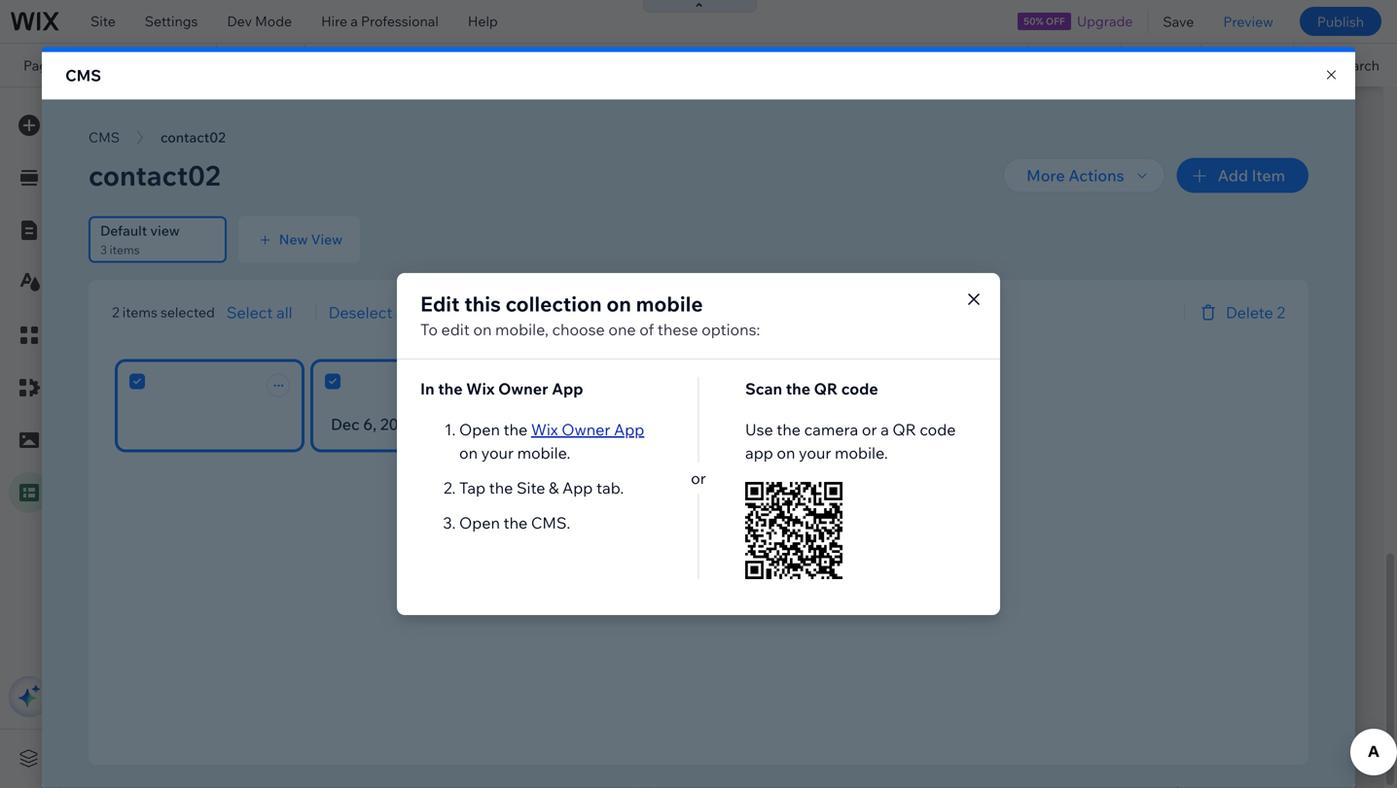 Task type: vqa. For each thing, say whether or not it's contained in the screenshot.
Your
no



Task type: locate. For each thing, give the bounding box(es) containing it.
0 vertical spatial a
[[350, 13, 358, 30]]

contact02
[[317, 229, 382, 246]]

a right add
[[431, 750, 438, 767]]

site
[[90, 13, 116, 30]]

a
[[350, 13, 358, 30], [431, 750, 438, 767]]

a right hire
[[350, 13, 358, 30]]

save
[[1163, 13, 1194, 30]]

publish button
[[1300, 7, 1381, 36]]

1 horizontal spatial a
[[431, 750, 438, 767]]

search
[[1335, 57, 1380, 74]]

off
[[1046, 15, 1065, 27]]

1 vertical spatial a
[[431, 750, 438, 767]]

learn more
[[83, 224, 155, 241]]

preview
[[1223, 13, 1273, 30]]

preset
[[441, 750, 482, 767]]

add a preset
[[401, 750, 482, 767]]

hire
[[321, 13, 347, 30]]

cms
[[65, 66, 101, 85]]

upgrade
[[1077, 13, 1133, 30]]

a inside button
[[431, 750, 438, 767]]

save button
[[1148, 0, 1209, 43]]

50%
[[1024, 15, 1043, 27]]

contact02 permissions: form submissions
[[317, 229, 487, 262]]

a for preset
[[431, 750, 438, 767]]

0 horizontal spatial a
[[350, 13, 358, 30]]

add a preset button
[[401, 750, 482, 768]]

more
[[122, 224, 155, 241]]

search button
[[1294, 44, 1397, 87]]



Task type: describe. For each thing, give the bounding box(es) containing it.
projects
[[74, 57, 146, 74]]

submissions
[[419, 248, 487, 262]]

publish
[[1317, 13, 1364, 30]]

mode
[[255, 13, 292, 30]]

50% off
[[1024, 15, 1065, 27]]

permissions:
[[317, 248, 386, 262]]

form
[[388, 248, 417, 262]]

professional
[[361, 13, 439, 30]]

learn
[[83, 224, 119, 241]]

settings
[[145, 13, 198, 30]]

a for professional
[[350, 13, 358, 30]]

main
[[83, 158, 114, 175]]

add
[[401, 750, 428, 767]]

preview button
[[1209, 0, 1288, 43]]

hire a professional
[[321, 13, 439, 30]]

help
[[468, 13, 498, 30]]

dev
[[227, 13, 252, 30]]

dev mode
[[227, 13, 292, 30]]



